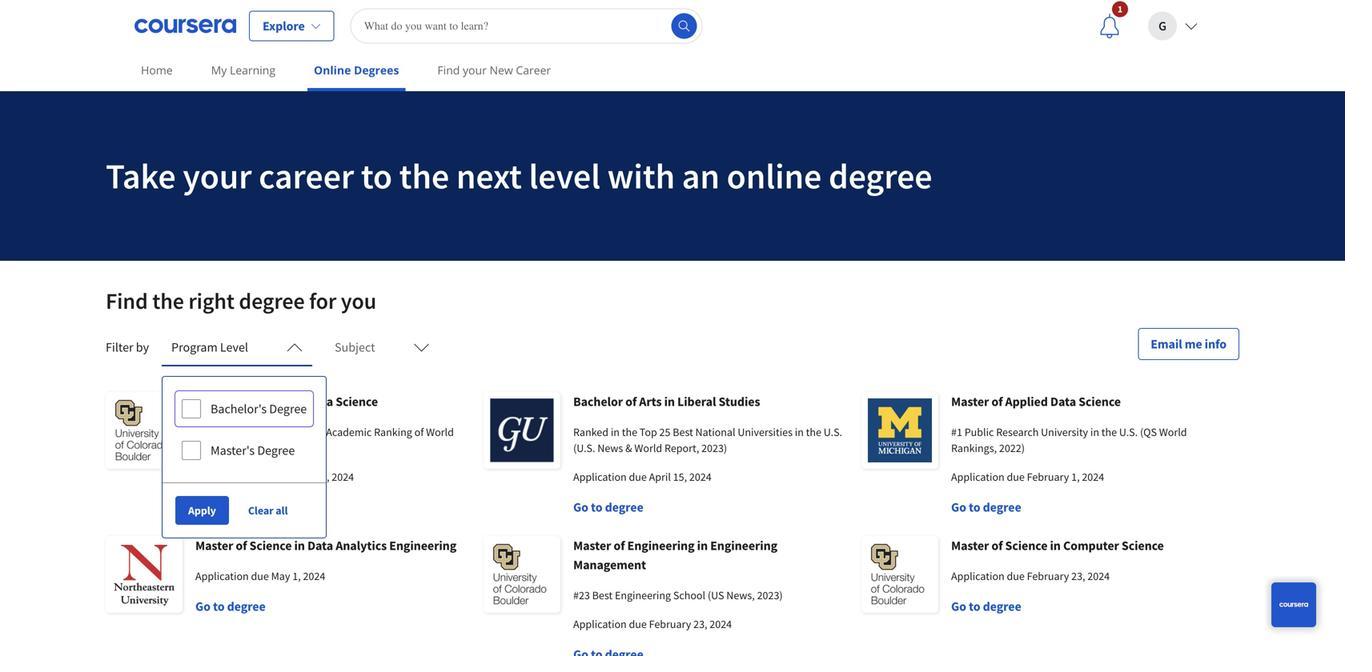 Task type: describe. For each thing, give the bounding box(es) containing it.
april
[[649, 470, 671, 485]]

1 button
[[1085, 0, 1136, 52]]

go to degree for arts
[[573, 500, 644, 516]]

universities,
[[195, 441, 253, 456]]

studies
[[719, 394, 760, 410]]

degree for master's degree
[[257, 443, 295, 459]]

degrees
[[354, 62, 399, 78]]

online degrees
[[314, 62, 399, 78]]

master's
[[211, 443, 255, 459]]

info
[[1205, 336, 1227, 352]]

2024 for master of science in data science
[[332, 470, 354, 485]]

go to degree for science
[[195, 500, 266, 516]]

my learning link
[[205, 52, 282, 88]]

rankings,
[[952, 441, 997, 456]]

options list list box
[[163, 377, 326, 483]]

bachelor's degree
[[211, 401, 307, 417]]

apply
[[188, 504, 216, 518]]

you
[[341, 287, 377, 315]]

my
[[211, 62, 227, 78]]

next
[[456, 154, 522, 198]]

actions toolbar
[[163, 483, 326, 538]]

level
[[220, 340, 248, 356]]

engineering up news,
[[711, 538, 778, 554]]

level
[[529, 154, 601, 198]]

best inside ranked in the top 25 best national universities in the u.s. (u.s. news & world report, 2023)
[[673, 425, 693, 440]]

science up #1 public research university in the u.s. (qs world rankings, 2022)
[[1079, 394, 1121, 410]]

bachelor's
[[211, 401, 267, 417]]

engineering down management
[[615, 589, 671, 603]]

university of colorado boulder image for master of science in computer science
[[862, 537, 939, 614]]

filter by
[[106, 340, 149, 356]]

find for find your new career
[[438, 62, 460, 78]]

science left computer
[[1006, 538, 1048, 554]]

february for engineering
[[649, 618, 691, 632]]

#38
[[195, 425, 212, 440]]

of for bachelor of arts in liberal studies
[[626, 394, 637, 410]]

2019)
[[255, 441, 281, 456]]

application due february 23, 2024 for engineering
[[573, 618, 732, 632]]

liberal
[[678, 394, 716, 410]]

application for master of engineering in engineering management
[[573, 618, 627, 632]]

learning
[[230, 62, 276, 78]]

top
[[640, 425, 657, 440]]

program level button
[[162, 328, 312, 367]]

of for master of science in data science
[[236, 394, 247, 410]]

with
[[608, 154, 675, 198]]

february for science
[[1027, 470, 1070, 485]]

application due april 15, 2024
[[573, 470, 712, 485]]

career
[[516, 62, 551, 78]]

2024 for master of applied data science
[[1082, 470, 1105, 485]]

university of colorado boulder image for master of engineering in engineering management
[[484, 537, 561, 614]]

2024 down computer
[[1088, 569, 1110, 584]]

2022)
[[999, 441, 1025, 456]]

online
[[727, 154, 822, 198]]

due down master of science in computer science
[[1007, 569, 1025, 584]]

master of applied data science
[[952, 394, 1121, 410]]

of for master of science in computer science
[[992, 538, 1003, 554]]

email
[[1151, 336, 1183, 352]]

school
[[674, 589, 706, 603]]

clear
[[248, 504, 274, 518]]

ranked
[[573, 425, 609, 440]]

#38 university in the world (academic ranking of world universities, 2019)
[[195, 425, 454, 456]]

february down master of science in computer science
[[1027, 569, 1070, 584]]

find your new career
[[438, 62, 551, 78]]

report,
[[665, 441, 699, 456]]

world inside ranked in the top 25 best national universities in the u.s. (u.s. news & world report, 2023)
[[635, 441, 663, 456]]

university of michigan image
[[862, 392, 939, 469]]

degree for bachelor's degree
[[269, 401, 307, 417]]

your for career
[[183, 154, 252, 198]]

science right computer
[[1122, 538, 1164, 554]]

take your career to the next level with an online degree
[[106, 154, 933, 198]]

world inside #1 public research university in the u.s. (qs world rankings, 2022)
[[1160, 425, 1187, 440]]

apply button
[[175, 497, 229, 525]]

1, for february
[[1072, 470, 1080, 485]]

february for data
[[271, 470, 313, 485]]

master for master of applied data science
[[952, 394, 989, 410]]

coursera image
[[135, 13, 236, 39]]

me
[[1185, 336, 1203, 352]]

an
[[682, 154, 720, 198]]

2 horizontal spatial application due february 23, 2024
[[952, 569, 1110, 584]]

master of science in data science
[[195, 394, 378, 410]]

analytics
[[336, 538, 387, 554]]

application due may 1, 2024
[[195, 569, 325, 584]]

news
[[598, 441, 623, 456]]

online
[[314, 62, 351, 78]]

public
[[965, 425, 994, 440]]

online degrees link
[[308, 52, 406, 91]]

2024 down master of science in data analytics engineering
[[303, 569, 325, 584]]

data for master of science in data science
[[308, 394, 333, 410]]

of for master of applied data science
[[992, 394, 1003, 410]]

filter
[[106, 340, 133, 356]]

program
[[171, 340, 218, 356]]

world down master of science in data science
[[293, 425, 321, 440]]

ranking
[[374, 425, 412, 440]]

data right 'applied'
[[1051, 394, 1077, 410]]

data for master of science in data analytics engineering
[[308, 538, 333, 554]]

georgetown university image
[[484, 392, 561, 469]]

1 vertical spatial best
[[592, 589, 613, 603]]

#23
[[573, 589, 590, 603]]

home
[[141, 62, 173, 78]]

due left may
[[251, 569, 269, 584]]

the inside #38 university in the world (academic ranking of world universities, 2019)
[[275, 425, 290, 440]]

all
[[276, 504, 288, 518]]

(academic
[[323, 425, 372, 440]]

the left 'next'
[[399, 154, 449, 198]]

due for master of applied data science
[[1007, 470, 1025, 485]]

university inside #1 public research university in the u.s. (qs world rankings, 2022)
[[1041, 425, 1089, 440]]

bachelor
[[573, 394, 623, 410]]



Task type: vqa. For each thing, say whether or not it's contained in the screenshot.
Explore
no



Task type: locate. For each thing, give the bounding box(es) containing it.
due
[[251, 470, 269, 485], [629, 470, 647, 485], [1007, 470, 1025, 485], [251, 569, 269, 584], [1007, 569, 1025, 584], [629, 618, 647, 632]]

2 university from the left
[[1041, 425, 1089, 440]]

go for master of applied data science
[[952, 500, 967, 516]]

of inside #38 university in the world (academic ranking of world universities, 2019)
[[415, 425, 424, 440]]

master for master of science in data science
[[195, 394, 233, 410]]

1 horizontal spatial 2023)
[[757, 589, 783, 603]]

due for bachelor of arts in liberal studies
[[629, 470, 647, 485]]

go to degree
[[195, 500, 266, 516], [573, 500, 644, 516], [952, 500, 1022, 516], [195, 599, 266, 615], [952, 599, 1022, 615]]

#1 public research university in the u.s. (qs world rankings, 2022)
[[952, 425, 1187, 456]]

the left (qs
[[1102, 425, 1117, 440]]

career
[[259, 154, 354, 198]]

1, down #1 public research university in the u.s. (qs world rankings, 2022)
[[1072, 470, 1080, 485]]

application due february 23, 2024 for data
[[195, 470, 354, 485]]

in inside master of engineering in engineering management
[[697, 538, 708, 554]]

your right take
[[183, 154, 252, 198]]

0 horizontal spatial your
[[183, 154, 252, 198]]

master inside master of engineering in engineering management
[[573, 538, 611, 554]]

program level
[[171, 340, 248, 356]]

1 horizontal spatial find
[[438, 62, 460, 78]]

1 horizontal spatial u.s.
[[1120, 425, 1138, 440]]

application due february 23, 2024
[[195, 470, 354, 485], [952, 569, 1110, 584], [573, 618, 732, 632]]

#23 best engineering school (us news, 2023)
[[573, 589, 783, 603]]

science up may
[[250, 538, 292, 554]]

0 vertical spatial 1,
[[1072, 470, 1080, 485]]

degree
[[829, 154, 933, 198], [239, 287, 305, 315], [227, 500, 266, 516], [605, 500, 644, 516], [983, 500, 1022, 516], [227, 599, 266, 615], [983, 599, 1022, 615]]

u.s. left university of michigan image
[[824, 425, 843, 440]]

0 horizontal spatial u.s.
[[824, 425, 843, 440]]

2024 for master of engineering in engineering management
[[710, 618, 732, 632]]

science
[[250, 394, 292, 410], [336, 394, 378, 410], [1079, 394, 1121, 410], [250, 538, 292, 554], [1006, 538, 1048, 554], [1122, 538, 1164, 554]]

clear all
[[248, 504, 288, 518]]

15,
[[673, 470, 687, 485]]

find left new
[[438, 62, 460, 78]]

in inside #1 public research university in the u.s. (qs world rankings, 2022)
[[1091, 425, 1100, 440]]

national
[[696, 425, 736, 440]]

clear all button
[[242, 497, 294, 525]]

None search field
[[351, 8, 703, 44]]

2023) inside ranked in the top 25 best national universities in the u.s. (u.s. news & world report, 2023)
[[702, 441, 727, 456]]

universities
[[738, 425, 793, 440]]

find the right degree for you
[[106, 287, 377, 315]]

master of science in computer science
[[952, 538, 1164, 554]]

application due february 1, 2024
[[952, 470, 1105, 485]]

23, down computer
[[1072, 569, 1086, 584]]

2024 for bachelor of arts in liberal studies
[[690, 470, 712, 485]]

university of colorado boulder image for master of science in data science
[[106, 392, 183, 469]]

find up filter by
[[106, 287, 148, 315]]

northeastern university image
[[106, 537, 183, 614]]

science up 2019)
[[250, 394, 292, 410]]

1 horizontal spatial your
[[463, 62, 487, 78]]

1 horizontal spatial university
[[1041, 425, 1089, 440]]

1 horizontal spatial 1,
[[1072, 470, 1080, 485]]

of for master of engineering in engineering management
[[614, 538, 625, 554]]

by
[[136, 340, 149, 356]]

best right #23
[[592, 589, 613, 603]]

your inside "link"
[[463, 62, 487, 78]]

february down #23 best engineering school (us news, 2023)
[[649, 618, 691, 632]]

23, for data
[[316, 470, 330, 485]]

1, right may
[[293, 569, 301, 584]]

1 vertical spatial application due february 23, 2024
[[952, 569, 1110, 584]]

degree
[[269, 401, 307, 417], [257, 443, 295, 459]]

23,
[[316, 470, 330, 485], [1072, 569, 1086, 584], [694, 618, 708, 632]]

application due february 23, 2024 down master of science in computer science
[[952, 569, 1110, 584]]

application for bachelor of arts in liberal studies
[[573, 470, 627, 485]]

world down top
[[635, 441, 663, 456]]

master of engineering in engineering management
[[573, 538, 778, 573]]

due left april
[[629, 470, 647, 485]]

1 vertical spatial 23,
[[1072, 569, 1086, 584]]

2024
[[332, 470, 354, 485], [690, 470, 712, 485], [1082, 470, 1105, 485], [303, 569, 325, 584], [1088, 569, 1110, 584], [710, 618, 732, 632]]

1 university from the left
[[214, 425, 262, 440]]

data up #38 university in the world (academic ranking of world universities, 2019)
[[308, 394, 333, 410]]

u.s. left (qs
[[1120, 425, 1138, 440]]

master
[[195, 394, 233, 410], [952, 394, 989, 410], [195, 538, 233, 554], [573, 538, 611, 554], [952, 538, 989, 554]]

(us
[[708, 589, 724, 603]]

2 vertical spatial application due february 23, 2024
[[573, 618, 732, 632]]

the inside #1 public research university in the u.s. (qs world rankings, 2022)
[[1102, 425, 1117, 440]]

application due february 23, 2024 down 2019)
[[195, 470, 354, 485]]

university of colorado boulder image
[[106, 392, 183, 469], [484, 537, 561, 614], [862, 537, 939, 614]]

due down "master's degree"
[[251, 470, 269, 485]]

1 vertical spatial degree
[[257, 443, 295, 459]]

0 vertical spatial degree
[[269, 401, 307, 417]]

master's degree
[[211, 443, 295, 459]]

master for master of science in data analytics engineering
[[195, 538, 233, 554]]

best
[[673, 425, 693, 440], [592, 589, 613, 603]]

1 vertical spatial 2023)
[[757, 589, 783, 603]]

due for master of engineering in engineering management
[[629, 618, 647, 632]]

world right (qs
[[1160, 425, 1187, 440]]

master for master of engineering in engineering management
[[573, 538, 611, 554]]

1,
[[1072, 470, 1080, 485], [293, 569, 301, 584]]

23, down #38 university in the world (academic ranking of world universities, 2019)
[[316, 470, 330, 485]]

data
[[308, 394, 333, 410], [1051, 394, 1077, 410], [308, 538, 333, 554]]

0 vertical spatial find
[[438, 62, 460, 78]]

0 horizontal spatial application due february 23, 2024
[[195, 470, 354, 485]]

0 horizontal spatial find
[[106, 287, 148, 315]]

engineering up #23 best engineering school (us news, 2023)
[[628, 538, 695, 554]]

u.s.
[[824, 425, 843, 440], [1120, 425, 1138, 440]]

0 vertical spatial best
[[673, 425, 693, 440]]

university down master of applied data science on the bottom right
[[1041, 425, 1089, 440]]

new
[[490, 62, 513, 78]]

u.s. inside #1 public research university in the u.s. (qs world rankings, 2022)
[[1120, 425, 1138, 440]]

research
[[997, 425, 1039, 440]]

2024 right 15,
[[690, 470, 712, 485]]

computer
[[1064, 538, 1120, 554]]

science up (academic
[[336, 394, 378, 410]]

2 horizontal spatial 23,
[[1072, 569, 1086, 584]]

go for bachelor of arts in liberal studies
[[573, 500, 589, 516]]

news,
[[727, 589, 755, 603]]

0 vertical spatial 2023)
[[702, 441, 727, 456]]

1 vertical spatial your
[[183, 154, 252, 198]]

february up the all
[[271, 470, 313, 485]]

degree right master's
[[257, 443, 295, 459]]

world
[[293, 425, 321, 440], [426, 425, 454, 440], [1160, 425, 1187, 440], [635, 441, 663, 456]]

0 horizontal spatial university of colorado boulder image
[[106, 392, 183, 469]]

the
[[399, 154, 449, 198], [152, 287, 184, 315], [275, 425, 290, 440], [622, 425, 638, 440], [806, 425, 822, 440], [1102, 425, 1117, 440]]

data left analytics
[[308, 538, 333, 554]]

arts
[[639, 394, 662, 410]]

of
[[236, 394, 247, 410], [626, 394, 637, 410], [992, 394, 1003, 410], [415, 425, 424, 440], [236, 538, 247, 554], [614, 538, 625, 554], [992, 538, 1003, 554]]

due down #23 best engineering school (us news, 2023)
[[629, 618, 647, 632]]

2 u.s. from the left
[[1120, 425, 1138, 440]]

2024 down (us
[[710, 618, 732, 632]]

email me info button
[[1138, 328, 1240, 360]]

0 horizontal spatial university
[[214, 425, 262, 440]]

2024 down #38 university in the world (academic ranking of world universities, 2019)
[[332, 470, 354, 485]]

to
[[361, 154, 392, 198], [213, 500, 225, 516], [591, 500, 603, 516], [969, 500, 981, 516], [213, 599, 225, 615], [969, 599, 981, 615]]

world right ranking
[[426, 425, 454, 440]]

the up &
[[622, 425, 638, 440]]

take
[[106, 154, 176, 198]]

email me info
[[1151, 336, 1227, 352]]

1 vertical spatial find
[[106, 287, 148, 315]]

2 vertical spatial 23,
[[694, 618, 708, 632]]

right
[[188, 287, 235, 315]]

university inside #38 university in the world (academic ranking of world universities, 2019)
[[214, 425, 262, 440]]

go to degree for applied
[[952, 500, 1022, 516]]

for
[[309, 287, 337, 315]]

0 horizontal spatial 23,
[[316, 470, 330, 485]]

applied
[[1006, 394, 1048, 410]]

1, for may
[[293, 569, 301, 584]]

go for master of science in data science
[[195, 500, 211, 516]]

may
[[271, 569, 290, 584]]

in inside #38 university in the world (academic ranking of world universities, 2019)
[[264, 425, 273, 440]]

the left right
[[152, 287, 184, 315]]

(qs
[[1141, 425, 1157, 440]]

2023) down national
[[702, 441, 727, 456]]

find your new career link
[[431, 52, 558, 88]]

find for find the right degree for you
[[106, 287, 148, 315]]

bachelor of arts in liberal studies
[[573, 394, 760, 410]]

0 vertical spatial 23,
[[316, 470, 330, 485]]

2023) right news,
[[757, 589, 783, 603]]

25
[[660, 425, 671, 440]]

1 horizontal spatial application due february 23, 2024
[[573, 618, 732, 632]]

0 horizontal spatial best
[[592, 589, 613, 603]]

application due february 23, 2024 down #23 best engineering school (us news, 2023)
[[573, 618, 732, 632]]

u.s. inside ranked in the top 25 best national universities in the u.s. (u.s. news & world report, 2023)
[[824, 425, 843, 440]]

2 horizontal spatial university of colorado boulder image
[[862, 537, 939, 614]]

of for master of science in data analytics engineering
[[236, 538, 247, 554]]

in
[[294, 394, 305, 410], [664, 394, 675, 410], [264, 425, 273, 440], [611, 425, 620, 440], [795, 425, 804, 440], [1091, 425, 1100, 440], [294, 538, 305, 554], [697, 538, 708, 554], [1050, 538, 1061, 554]]

management
[[573, 557, 646, 573]]

0 vertical spatial your
[[463, 62, 487, 78]]

23, for engineering
[[694, 618, 708, 632]]

your for new
[[463, 62, 487, 78]]

1 horizontal spatial 23,
[[694, 618, 708, 632]]

0 vertical spatial application due february 23, 2024
[[195, 470, 354, 485]]

application for master of applied data science
[[952, 470, 1005, 485]]

february
[[271, 470, 313, 485], [1027, 470, 1070, 485], [1027, 569, 1070, 584], [649, 618, 691, 632]]

best up the report,
[[673, 425, 693, 440]]

master for master of science in computer science
[[952, 538, 989, 554]]

university
[[214, 425, 262, 440], [1041, 425, 1089, 440]]

2023)
[[702, 441, 727, 456], [757, 589, 783, 603]]

due down 2022)
[[1007, 470, 1025, 485]]

of inside master of engineering in engineering management
[[614, 538, 625, 554]]

home link
[[135, 52, 179, 88]]

2024 down #1 public research university in the u.s. (qs world rankings, 2022)
[[1082, 470, 1105, 485]]

1 horizontal spatial best
[[673, 425, 693, 440]]

my learning
[[211, 62, 276, 78]]

0 horizontal spatial 1,
[[293, 569, 301, 584]]

0 horizontal spatial 2023)
[[702, 441, 727, 456]]

ranked in the top 25 best national universities in the u.s. (u.s. news & world report, 2023)
[[573, 425, 843, 456]]

go
[[195, 500, 211, 516], [573, 500, 589, 516], [952, 500, 967, 516], [195, 599, 211, 615], [952, 599, 967, 615]]

1 u.s. from the left
[[824, 425, 843, 440]]

1 horizontal spatial university of colorado boulder image
[[484, 537, 561, 614]]

degree up 2019)
[[269, 401, 307, 417]]

23, down school
[[694, 618, 708, 632]]

1
[[1118, 3, 1123, 15]]

&
[[626, 441, 632, 456]]

1 vertical spatial 1,
[[293, 569, 301, 584]]

your left new
[[463, 62, 487, 78]]

#1
[[952, 425, 963, 440]]

due for master of science in data science
[[251, 470, 269, 485]]

master of science in data analytics engineering
[[195, 538, 457, 554]]

the up 2019)
[[275, 425, 290, 440]]

find inside "link"
[[438, 62, 460, 78]]

application for master of science in data science
[[195, 470, 249, 485]]

engineering right analytics
[[389, 538, 457, 554]]

february down #1 public research university in the u.s. (qs world rankings, 2022)
[[1027, 470, 1070, 485]]

university up master's
[[214, 425, 262, 440]]

(u.s.
[[573, 441, 596, 456]]

the right "universities"
[[806, 425, 822, 440]]



